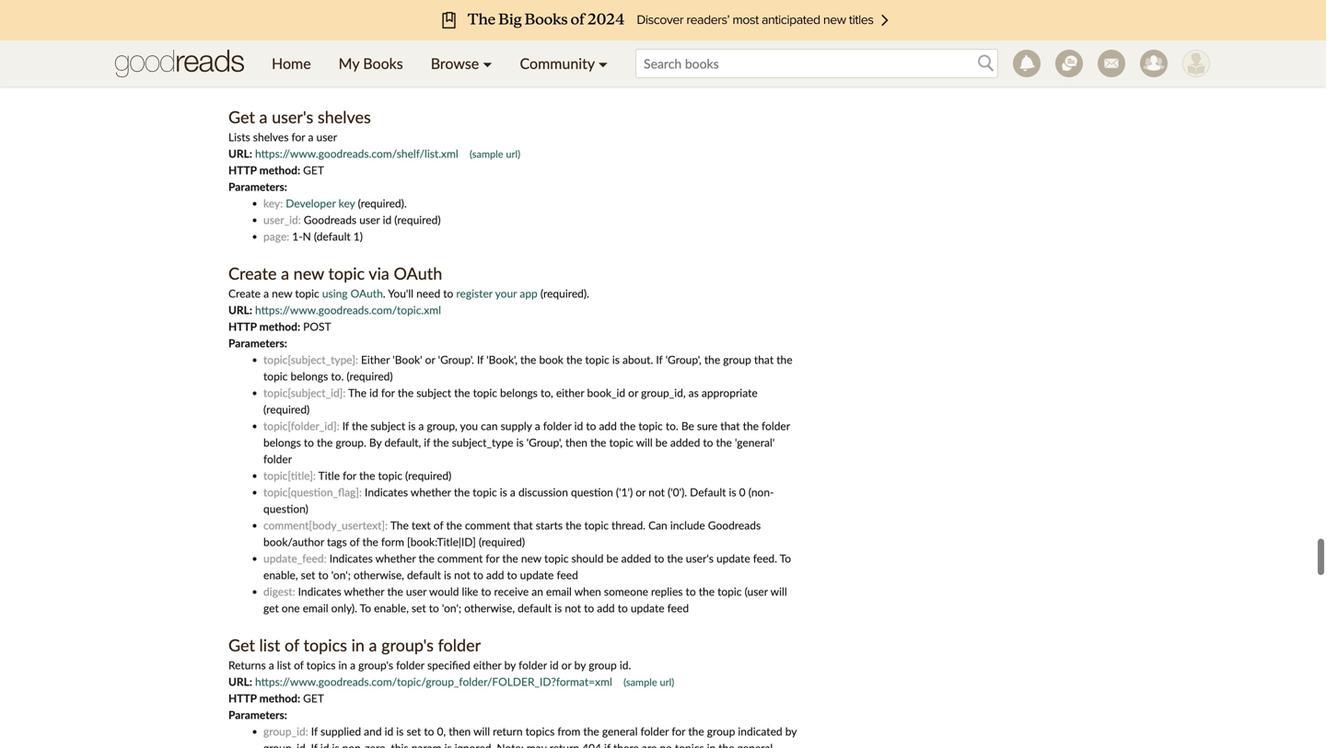Task type: describe. For each thing, give the bounding box(es) containing it.
specified
[[427, 659, 471, 672]]

for right title
[[343, 469, 357, 483]]

is left discussion
[[500, 486, 507, 499]]

community ▾ button
[[506, 41, 622, 87]]

if inside if the subject is a group, you can supply a folder id to add the topic to. be sure that the folder belongs to the group. by default, if the subject_type is 'group', then the topic will be added to the 'general' folder
[[342, 420, 349, 433]]

to inside if supplied and id is set to 0, then will return topics from the general folder for the group indicated by group_id. if id is non-zero, this param is ignored. note: may return 404 if there are no topics in the genera
[[424, 725, 434, 739]]

(sample url) http method: get parameters: key: developer key (required). user_id: goodreads user id (required) page: 1-n (default 1)
[[228, 148, 521, 243]]

whether for user
[[344, 585, 384, 599]]

app
[[520, 287, 538, 300]]

update inside indicates whether the user would like to receive an email when someone replies to the topic (user will get one email only). to enable, set to 'on'; otherwise, default is not to add to update feed
[[631, 602, 665, 615]]

or inside indicates whether the topic is a discussion question ('1') or not ('0'). default is 0 (non- question)
[[636, 486, 646, 499]]

subject inside if the subject is a group, you can supply a folder id to add the topic to. be sure that the folder belongs to the group. by default, if the subject_type is 'group', then the topic will be added to the 'general' folder
[[371, 420, 406, 433]]

0 vertical spatial group's
[[381, 636, 434, 656]]

folder up https://www.goodreads.com/topic/group_folder/folder_id?format=xml
[[396, 659, 425, 672]]

'group'.
[[438, 353, 474, 367]]

from
[[558, 725, 581, 739]]

to down would
[[429, 602, 439, 615]]

of right books
[[414, 57, 423, 70]]

user_id:
[[263, 213, 301, 227]]

either
[[361, 353, 390, 367]]

community ▾
[[520, 54, 608, 72]]

1 vertical spatial in
[[338, 659, 347, 672]]

belongs inside 'either 'book' or 'group'. if 'book', the book the topic is about. if 'group', the group that the topic belongs to. (required)'
[[291, 370, 328, 383]]

parameters: inside create a new topic via oauth create a new topic using oauth . you'll need to register your app (required). url: https://www.goodreads.com/topic.xml http method: post parameters:
[[228, 337, 287, 350]]

'book'
[[393, 353, 422, 367]]

whether for topic
[[411, 486, 451, 499]]

add inside if the subject is a group, you can supply a folder id to add the topic to. be sure that the folder belongs to the group. by default, if the subject_type is 'group', then the topic will be added to the 'general' folder
[[599, 420, 617, 433]]

notifications image
[[1013, 50, 1041, 77]]

0
[[739, 486, 746, 499]]

names
[[450, 73, 481, 87]]

get for (sample url) http method: get parameters:
[[303, 692, 324, 706]]

key:
[[263, 197, 283, 210]]

no
[[660, 742, 672, 749]]

added inside indicates whether the comment for the new topic should be added to the user's update feed. to enable, set to 'on'; otherwise, default is not to add to update feed
[[621, 552, 651, 566]]

1 horizontal spatial in
[[351, 636, 365, 656]]

that inside the text of the comment that starts the topic thread. can include goodreads book/author tags of the form [book:title|id] (required)
[[513, 519, 533, 532]]

not inside indicates whether the comment for the new topic should be added to the user's update feed. to enable, set to 'on'; otherwise, default is not to add to update feed
[[454, 569, 471, 582]]

group.
[[336, 436, 366, 450]]

if right group_id. at the bottom of the page
[[311, 742, 318, 749]]

Search for books to add to your shelves search field
[[636, 49, 999, 78]]

0 horizontal spatial (sample url) link
[[470, 148, 521, 160]]

topic up topic[subject_id]:
[[263, 370, 288, 383]]

topic up the using oauth link
[[328, 263, 365, 284]]

to right like
[[481, 585, 491, 599]]

comment inside indicates whether the comment for the new topic should be added to the user's update feed. to enable, set to 'on'; otherwise, default is not to add to update feed
[[437, 552, 483, 566]]

to down when
[[584, 602, 594, 615]]

'group', inside if the subject is a group, you can supply a folder id to add the topic to. be sure that the folder belongs to the group. by default, if the subject_type is 'group', then the topic will be added to the 'general' folder
[[527, 436, 563, 450]]

1 horizontal spatial by
[[574, 659, 586, 672]]

as
[[689, 386, 699, 400]]

https://www.goodreads.com/topic.xml
[[255, 304, 441, 317]]

parameters: inside (sample url) http method: get parameters:
[[228, 709, 287, 722]]

goodreads inside the text of the comment that starts the topic thread. can include goodreads book/author tags of the form [book:title|id] (required)
[[708, 519, 761, 532]]

group_id,
[[641, 386, 686, 400]]

lists
[[228, 130, 250, 144]]

user inside get a user's shelves lists shelves for a user url: https://www.goodreads.com/shelf/list.xml
[[316, 130, 337, 144]]

of right returns
[[294, 659, 304, 672]]

http inside https://www.goodreads.com/shelf/add_books_to_shelves.xml http method: post parameters: bookids: comma-separated list of book ids shelves: comma-separated list of shelf names
[[228, 23, 257, 37]]

0 horizontal spatial by
[[504, 659, 516, 672]]

is up this
[[396, 725, 404, 739]]

is inside 'either 'book' or 'group'. if 'book', the book the topic is about. if 'group', the group that the topic belongs to. (required)'
[[612, 353, 620, 367]]

0 vertical spatial comma-
[[307, 57, 346, 70]]

.
[[383, 287, 386, 300]]

is down supply
[[516, 436, 524, 450]]

be inside indicates whether the comment for the new topic should be added to the user's update feed. to enable, set to 'on'; otherwise, default is not to add to update feed
[[607, 552, 619, 566]]

'general'
[[735, 436, 775, 450]]

group,
[[427, 420, 458, 433]]

topic inside indicates whether the topic is a discussion question ('1') or not ('0'). default is 0 (non- question)
[[473, 486, 497, 499]]

should
[[572, 552, 604, 566]]

receive
[[494, 585, 529, 599]]

shelves:
[[263, 73, 302, 87]]

id inside get list of topics in a group's folder returns a list of topics in a group's folder specified either by folder id or by group id. url: https://www.goodreads.com/topic/group_folder/folder_id?format=xml
[[550, 659, 559, 672]]

get list of topics in a group's folder returns a list of topics in a group's folder specified either by folder id or by group id. url: https://www.goodreads.com/topic/group_folder/folder_id?format=xml
[[228, 636, 631, 689]]

method: inside (sample url) http method: get parameters: key: developer key (required). user_id: goodreads user id (required) page: 1-n (default 1)
[[259, 164, 300, 177]]

will inside if the subject is a group, you can supply a folder id to add the topic to. be sure that the folder belongs to the group. by default, if the subject_type is 'group', then the topic will be added to the 'general' folder
[[636, 436, 653, 450]]

1 vertical spatial shelves
[[253, 130, 289, 144]]

topic inside the text of the comment that starts the topic thread. can include goodreads book/author tags of the form [book:title|id] (required)
[[585, 519, 609, 532]]

the for comment[body_usertext]:
[[390, 519, 409, 532]]

home
[[272, 54, 311, 72]]

update_feed:
[[263, 552, 329, 566]]

https://www.goodreads.com/shelf/list.xml
[[255, 147, 458, 160]]

developer
[[286, 197, 336, 210]]

to inside indicates whether the user would like to receive an email when someone replies to the topic (user will get one email only). to enable, set to 'on'; otherwise, default is not to add to update feed
[[360, 602, 371, 615]]

may
[[527, 742, 547, 749]]

0 vertical spatial shelves
[[318, 107, 371, 127]]

sure
[[697, 420, 718, 433]]

folder up 'general'
[[762, 420, 790, 433]]

for inside if supplied and id is set to 0, then will return topics from the general folder for the group indicated by group_id. if id is non-zero, this param is ignored. note: may return 404 if there are no topics in the genera
[[672, 725, 686, 739]]

1 vertical spatial separated
[[344, 73, 392, 87]]

if right about.
[[656, 353, 663, 367]]

indicates for update_feed:
[[329, 552, 373, 566]]

indicates whether the comment for the new topic should be added to the user's update feed. to enable, set to 'on'; otherwise, default is not to add to update feed
[[263, 552, 791, 582]]

someone
[[604, 585, 648, 599]]

0 vertical spatial return
[[493, 725, 523, 739]]

form
[[381, 536, 404, 549]]

indicates for digest:
[[298, 585, 341, 599]]

belongs inside if the subject is a group, you can supply a folder id to add the topic to. be sure that the folder belongs to the group. by default, if the subject_type is 'group', then the topic will be added to the 'general' folder
[[263, 436, 301, 450]]

subject inside the id for the subject the topic belongs to, either book_id or group_id, as appropriate (required)
[[417, 386, 451, 400]]

1 vertical spatial comma-
[[305, 73, 344, 87]]

folder inside if supplied and id is set to 0, then will return topics from the general folder for the group indicated by group_id. if id is non-zero, this param is ignored. note: may return 404 if there are no topics in the genera
[[641, 725, 669, 739]]

will inside indicates whether the user would like to receive an email when someone replies to the topic (user will get one email only). to enable, set to 'on'; otherwise, default is not to add to update feed
[[771, 585, 787, 599]]

my books
[[339, 54, 403, 72]]

id right and
[[385, 725, 394, 739]]

include
[[670, 519, 705, 532]]

be inside if the subject is a group, you can supply a folder id to add the topic to. be sure that the folder belongs to the group. by default, if the subject_type is 'group', then the topic will be added to the 'general' folder
[[656, 436, 668, 450]]

(sample url) http method: get parameters:
[[228, 677, 674, 722]]

my books link
[[325, 41, 417, 87]]

group_id.
[[263, 742, 308, 749]]

or inside 'either 'book' or 'group'. if 'book', the book the topic is about. if 'group', the group that the topic belongs to. (required)'
[[425, 353, 435, 367]]

book inside https://www.goodreads.com/shelf/add_books_to_shelves.xml http method: post parameters: bookids: comma-separated list of book ids shelves: comma-separated list of shelf names
[[426, 57, 451, 70]]

default inside indicates whether the user would like to receive an email when someone replies to the topic (user will get one email only). to enable, set to 'on'; otherwise, default is not to add to update feed
[[518, 602, 552, 615]]

the text of the comment that starts the topic thread. can include goodreads book/author tags of the form [book:title|id] (required)
[[263, 519, 761, 549]]

tags
[[327, 536, 347, 549]]

create a new topic via oauth create a new topic using oauth . you'll need to register your app (required). url: https://www.goodreads.com/topic.xml http method: post parameters:
[[228, 263, 589, 350]]

for inside indicates whether the comment for the new topic should be added to the user's update feed. to enable, set to 'on'; otherwise, default is not to add to update feed
[[486, 552, 500, 566]]

'book',
[[487, 353, 518, 367]]

note:
[[497, 742, 524, 749]]

user's inside get a user's shelves lists shelves for a user url: https://www.goodreads.com/shelf/list.xml
[[272, 107, 313, 127]]

to down update_feed:
[[318, 569, 329, 582]]

appropriate
[[702, 386, 758, 400]]

not inside indicates whether the topic is a discussion question ('1') or not ('0'). default is 0 (non- question)
[[649, 486, 665, 499]]

id down supplied
[[320, 742, 329, 749]]

is inside indicates whether the user would like to receive an email when someone replies to the topic (user will get one email only). to enable, set to 'on'; otherwise, default is not to add to update feed
[[555, 602, 562, 615]]

add inside indicates whether the user would like to receive an email when someone replies to the topic (user will get one email only). to enable, set to 'on'; otherwise, default is not to add to update feed
[[597, 602, 615, 615]]

belongs inside the id for the subject the topic belongs to, either book_id or group_id, as appropriate (required)
[[500, 386, 538, 400]]

topic[question_flag]:
[[263, 486, 365, 499]]

indicates whether the user would like to receive an email when someone replies to the topic (user will get one email only). to enable, set to 'on'; otherwise, default is not to add to update feed
[[263, 585, 787, 615]]

parameters: inside https://www.goodreads.com/shelf/add_books_to_shelves.xml http method: post parameters: bookids: comma-separated list of book ids shelves: comma-separated list of shelf names
[[228, 40, 287, 53]]

digest:
[[263, 585, 298, 599]]

topic inside the id for the subject the topic belongs to, either book_id or group_id, as appropriate (required)
[[473, 386, 497, 400]]

topic up book_id
[[585, 353, 610, 367]]

your
[[495, 287, 517, 300]]

topic[subject_type]:
[[263, 353, 361, 367]]

'on'; inside indicates whether the comment for the new topic should be added to the user's update feed. to enable, set to 'on'; otherwise, default is not to add to update feed
[[331, 569, 351, 582]]

(required) inside 'either 'book' or 'group'. if 'book', the book the topic is about. if 'group', the group that the topic belongs to. (required)'
[[347, 370, 393, 383]]

if the subject is a group, you can supply a folder id to add the topic to. be sure that the folder belongs to the group. by default, if the subject_type is 'group', then the topic will be added to the 'general' folder
[[263, 420, 790, 466]]

is down supplied
[[332, 742, 340, 749]]

an
[[532, 585, 543, 599]]

question)
[[263, 502, 308, 516]]

set inside indicates whether the comment for the new topic should be added to the user's update feed. to enable, set to 'on'; otherwise, default is not to add to update feed
[[301, 569, 315, 582]]

default inside indicates whether the comment for the new topic should be added to the user's update feed. to enable, set to 'on'; otherwise, default is not to add to update feed
[[407, 569, 441, 582]]

key
[[339, 197, 355, 210]]

get
[[263, 602, 279, 615]]

(non-
[[749, 486, 774, 499]]

otherwise, inside indicates whether the user would like to receive an email when someone replies to the topic (user will get one email only). to enable, set to 'on'; otherwise, default is not to add to update feed
[[464, 602, 515, 615]]

in inside if supplied and id is set to 0, then will return topics from the general folder for the group indicated by group_id. if id is non-zero, this param is ignored. note: may return 404 if there are no topics in the genera
[[707, 742, 716, 749]]

[book:title|id]
[[407, 536, 476, 549]]

1 vertical spatial return
[[550, 742, 579, 749]]

replies
[[651, 585, 683, 599]]

page:
[[263, 230, 289, 243]]

url: inside get list of topics in a group's folder returns a list of topics in a group's folder specified either by folder id or by group id. url: https://www.goodreads.com/topic/group_folder/folder_id?format=xml
[[228, 676, 252, 689]]

1 vertical spatial (sample url) link
[[624, 677, 674, 689]]

0 vertical spatial separated
[[346, 57, 394, 70]]

(required). inside create a new topic via oauth create a new topic using oauth . you'll need to register your app (required). url: https://www.goodreads.com/topic.xml http method: post parameters:
[[541, 287, 589, 300]]

topic down "default,"
[[378, 469, 402, 483]]

1 vertical spatial new
[[272, 287, 292, 300]]

to down "topic[folder_id]:"
[[304, 436, 314, 450]]

1 vertical spatial email
[[303, 602, 328, 615]]

http inside (sample url) http method: get parameters: key: developer key (required). user_id: goodreads user id (required) page: 1-n (default 1)
[[228, 164, 257, 177]]

to. inside if the subject is a group, you can supply a folder id to add the topic to. be sure that the folder belongs to the group. by default, if the subject_type is 'group', then the topic will be added to the 'general' folder
[[666, 420, 679, 433]]

add inside indicates whether the comment for the new topic should be added to the user's update feed. to enable, set to 'on'; otherwise, default is not to add to update feed
[[486, 569, 504, 582]]

folder down to,
[[543, 420, 572, 433]]

group inside get list of topics in a group's folder returns a list of topics in a group's folder specified either by folder id or by group id. url: https://www.goodreads.com/topic/group_folder/folder_id?format=xml
[[589, 659, 617, 672]]

post inside create a new topic via oauth create a new topic using oauth . you'll need to register your app (required). url: https://www.goodreads.com/topic.xml http method: post parameters:
[[303, 320, 331, 333]]

https://www.goodreads.com/shelf/add_books_to_shelves.xml link
[[255, 7, 552, 20]]

about.
[[623, 353, 653, 367]]

for inside get a user's shelves lists shelves for a user url: https://www.goodreads.com/shelf/list.xml
[[292, 130, 305, 144]]

0 vertical spatial new
[[294, 263, 324, 284]]

group_id:
[[263, 725, 311, 739]]

to down sure
[[703, 436, 713, 450]]

to down can
[[654, 552, 664, 566]]

book_id
[[587, 386, 626, 400]]

is down 0, in the left of the page
[[445, 742, 452, 749]]

404
[[582, 742, 601, 749]]

group inside 'either 'book' or 'group'. if 'book', the book the topic is about. if 'group', the group that the topic belongs to. (required)'
[[723, 353, 752, 367]]

subject_type
[[452, 436, 514, 450]]

topic[subject_id]:
[[263, 386, 348, 400]]

be
[[681, 420, 694, 433]]

browse
[[431, 54, 479, 72]]

to down book_id
[[586, 420, 596, 433]]

to up like
[[473, 569, 484, 582]]

ignored.
[[455, 742, 494, 749]]

enable, inside indicates whether the comment for the new topic should be added to the user's update feed. to enable, set to 'on'; otherwise, default is not to add to update feed
[[263, 569, 298, 582]]

(required) down "default,"
[[405, 469, 452, 483]]

not inside indicates whether the user would like to receive an email when someone replies to the topic (user will get one email only). to enable, set to 'on'; otherwise, default is not to add to update feed
[[565, 602, 581, 615]]

user inside (sample url) http method: get parameters: key: developer key (required). user_id: goodreads user id (required) page: 1-n (default 1)
[[359, 213, 380, 227]]

topic up ('1')
[[609, 436, 634, 450]]

of right tags
[[350, 536, 360, 549]]

comment[body_usertext]:
[[263, 519, 390, 532]]

if left 'book',
[[477, 353, 484, 367]]

id inside if the subject is a group, you can supply a folder id to add the topic to. be sure that the folder belongs to the group. by default, if the subject_type is 'group', then the topic will be added to the 'general' folder
[[574, 420, 583, 433]]

of up '[book:title|id]'
[[434, 519, 443, 532]]

inbox image
[[1098, 50, 1126, 77]]

to inside create a new topic via oauth create a new topic using oauth . you'll need to register your app (required). url: https://www.goodreads.com/topic.xml http method: post parameters:
[[443, 287, 454, 300]]

supply
[[501, 420, 532, 433]]

(sample for (sample url) http method: get parameters:
[[624, 677, 657, 689]]

(required) inside the id for the subject the topic belongs to, either book_id or group_id, as appropriate (required)
[[263, 403, 310, 416]]

of left shelf
[[411, 73, 421, 87]]

john smith image
[[1183, 50, 1210, 77]]

0 vertical spatial email
[[546, 585, 572, 599]]

default
[[690, 486, 726, 499]]

(required). inside (sample url) http method: get parameters: key: developer key (required). user_id: goodreads user id (required) page: 1-n (default 1)
[[358, 197, 407, 210]]

by inside if supplied and id is set to 0, then will return topics from the general folder for the group indicated by group_id. if id is non-zero, this param is ignored. note: may return 404 if there are no topics in the genera
[[785, 725, 797, 739]]

1 vertical spatial group's
[[358, 659, 393, 672]]

via
[[369, 263, 390, 284]]

get for a
[[228, 107, 255, 127]]

url) for (sample url) http method: get parameters: key: developer key (required). user_id: goodreads user id (required) page: 1-n (default 1)
[[506, 148, 521, 160]]

http inside create a new topic via oauth create a new topic using oauth . you'll need to register your app (required). url: https://www.goodreads.com/topic.xml http method: post parameters:
[[228, 320, 257, 333]]

method: inside create a new topic via oauth create a new topic using oauth . you'll need to register your app (required). url: https://www.goodreads.com/topic.xml http method: post parameters:
[[259, 320, 300, 333]]

post inside https://www.goodreads.com/shelf/add_books_to_shelves.xml http method: post parameters: bookids: comma-separated list of book ids shelves: comma-separated list of shelf names
[[303, 23, 331, 37]]

menu containing home
[[258, 41, 622, 87]]

a inside indicates whether the topic is a discussion question ('1') or not ('0'). default is 0 (non- question)
[[510, 486, 516, 499]]

indicates whether the topic is a discussion question ('1') or not ('0'). default is 0 (non- question)
[[263, 486, 774, 516]]



Task type: locate. For each thing, give the bounding box(es) containing it.
get
[[303, 164, 324, 177], [303, 692, 324, 706]]

user's down include
[[686, 552, 714, 566]]

get up group_id:
[[303, 692, 324, 706]]

(required) inside the text of the comment that starts the topic thread. can include goodreads book/author tags of the form [book:title|id] (required)
[[479, 536, 525, 549]]

id
[[383, 213, 392, 227], [370, 386, 378, 400], [574, 420, 583, 433], [550, 659, 559, 672], [385, 725, 394, 739], [320, 742, 329, 749]]

shelves right the lists
[[253, 130, 289, 144]]

belongs down "topic[folder_id]:"
[[263, 436, 301, 450]]

0 vertical spatial belongs
[[291, 370, 328, 383]]

group inside if supplied and id is set to 0, then will return topics from the general folder for the group indicated by group_id. if id is non-zero, this param is ignored. note: may return 404 if there are no topics in the genera
[[707, 725, 735, 739]]

get a user's shelves lists shelves for a user url: https://www.goodreads.com/shelf/list.xml
[[228, 107, 458, 160]]

oauth
[[394, 263, 442, 284], [351, 287, 383, 300]]

enable,
[[263, 569, 298, 582], [374, 602, 409, 615]]

question
[[571, 486, 613, 499]]

4 parameters: from the top
[[228, 709, 287, 722]]

whether inside indicates whether the comment for the new topic should be added to the user's update feed. to enable, set to 'on'; otherwise, default is not to add to update feed
[[375, 552, 416, 566]]

is up would
[[444, 569, 451, 582]]

list
[[397, 57, 411, 70], [394, 73, 408, 87], [259, 636, 280, 656], [277, 659, 291, 672]]

or inside get list of topics in a group's folder returns a list of topics in a group's folder specified either by folder id or by group id. url: https://www.goodreads.com/topic/group_folder/folder_id?format=xml
[[562, 659, 572, 672]]

that inside 'either 'book' or 'group'. if 'book', the book the topic is about. if 'group', the group that the topic belongs to. (required)'
[[754, 353, 774, 367]]

1 vertical spatial book
[[539, 353, 564, 367]]

0 vertical spatial feed
[[557, 569, 578, 582]]

get for (sample url) http method: get parameters: key: developer key (required). user_id: goodreads user id (required) page: 1-n (default 1)
[[303, 164, 324, 177]]

indicates inside indicates whether the comment for the new topic should be added to the user's update feed. to enable, set to 'on'; otherwise, default is not to add to update feed
[[329, 552, 373, 566]]

parameters: up topic[subject_type]:
[[228, 337, 287, 350]]

ids
[[453, 57, 467, 70]]

the
[[520, 353, 536, 367], [566, 353, 582, 367], [705, 353, 720, 367], [777, 353, 793, 367], [398, 386, 414, 400], [454, 386, 470, 400], [352, 420, 368, 433], [620, 420, 636, 433], [743, 420, 759, 433], [317, 436, 333, 450], [433, 436, 449, 450], [591, 436, 606, 450], [716, 436, 732, 450], [359, 469, 375, 483], [454, 486, 470, 499], [446, 519, 462, 532], [566, 519, 582, 532], [362, 536, 378, 549], [419, 552, 435, 566], [502, 552, 518, 566], [667, 552, 683, 566], [387, 585, 403, 599], [699, 585, 715, 599], [583, 725, 599, 739], [688, 725, 704, 739], [719, 742, 735, 749]]

book/author
[[263, 536, 324, 549]]

1 vertical spatial comment
[[437, 552, 483, 566]]

return up note:
[[493, 725, 523, 739]]

url) inside (sample url) http method: get parameters: key: developer key (required). user_id: goodreads user id (required) page: 1-n (default 1)
[[506, 148, 521, 160]]

email right the an
[[546, 585, 572, 599]]

topic inside indicates whether the user would like to receive an email when someone replies to the topic (user will get one email only). to enable, set to 'on'; otherwise, default is not to add to update feed
[[718, 585, 742, 599]]

added inside if the subject is a group, you can supply a folder id to add the topic to. be sure that the folder belongs to the group. by default, if the subject_type is 'group', then the topic will be added to the 'general' folder
[[670, 436, 700, 450]]

'group',
[[666, 353, 702, 367], [527, 436, 563, 450]]

0 horizontal spatial oauth
[[351, 287, 383, 300]]

(sample for (sample url) http method: get parameters: key: developer key (required). user_id: goodreads user id (required) page: 1-n (default 1)
[[470, 148, 503, 160]]

whether inside indicates whether the user would like to receive an email when someone replies to the topic (user will get one email only). to enable, set to 'on'; otherwise, default is not to add to update feed
[[344, 585, 384, 599]]

of
[[414, 57, 423, 70], [411, 73, 421, 87], [434, 519, 443, 532], [350, 536, 360, 549], [285, 636, 299, 656], [294, 659, 304, 672]]

is up "default,"
[[408, 420, 416, 433]]

to left 0, in the left of the page
[[424, 725, 434, 739]]

0 horizontal spatial that
[[513, 519, 533, 532]]

1 horizontal spatial ▾
[[599, 54, 608, 72]]

by right the specified
[[504, 659, 516, 672]]

text
[[412, 519, 431, 532]]

group's
[[381, 636, 434, 656], [358, 659, 393, 672]]

1 get from the top
[[228, 107, 255, 127]]

comment
[[465, 519, 511, 532], [437, 552, 483, 566]]

parameters: inside (sample url) http method: get parameters: key: developer key (required). user_id: goodreads user id (required) page: 1-n (default 1)
[[228, 180, 287, 193]]

topic up can at the bottom of page
[[473, 386, 497, 400]]

2 horizontal spatial will
[[771, 585, 787, 599]]

that down indicates whether the topic is a discussion question ('1') or not ('0'). default is 0 (non- question)
[[513, 519, 533, 532]]

method: up group_id:
[[259, 692, 300, 706]]

0 vertical spatial the
[[348, 386, 367, 400]]

1 horizontal spatial that
[[721, 420, 740, 433]]

to. down topic[subject_type]:
[[331, 370, 344, 383]]

using oauth link
[[322, 287, 383, 300]]

title
[[318, 469, 340, 483]]

group
[[723, 353, 752, 367], [589, 659, 617, 672], [707, 725, 735, 739]]

0 vertical spatial comment
[[465, 519, 511, 532]]

if up 'group.'
[[342, 420, 349, 433]]

to. inside 'either 'book' or 'group'. if 'book', the book the topic is about. if 'group', the group that the topic belongs to. (required)'
[[331, 370, 344, 383]]

url: inside create a new topic via oauth create a new topic using oauth . you'll need to register your app (required). url: https://www.goodreads.com/topic.xml http method: post parameters:
[[228, 304, 252, 317]]

if down group,
[[424, 436, 430, 450]]

3 method: from the top
[[259, 320, 300, 333]]

0 vertical spatial indicates
[[365, 486, 408, 499]]

is inside indicates whether the comment for the new topic should be added to the user's update feed. to enable, set to 'on'; otherwise, default is not to add to update feed
[[444, 569, 451, 582]]

1 vertical spatial to
[[360, 602, 371, 615]]

1 vertical spatial indicates
[[329, 552, 373, 566]]

zero,
[[365, 742, 388, 749]]

1 vertical spatial set
[[412, 602, 426, 615]]

4 method: from the top
[[259, 692, 300, 706]]

my
[[339, 54, 359, 72]]

▾ right ids
[[483, 54, 492, 72]]

(required). right key
[[358, 197, 407, 210]]

id.
[[620, 659, 631, 672]]

the down 'either'
[[348, 386, 367, 400]]

is left 0
[[729, 486, 737, 499]]

topic
[[328, 263, 365, 284], [295, 287, 319, 300], [585, 353, 610, 367], [263, 370, 288, 383], [473, 386, 497, 400], [639, 420, 663, 433], [609, 436, 634, 450], [378, 469, 402, 483], [473, 486, 497, 499], [585, 519, 609, 532], [544, 552, 569, 566], [718, 585, 742, 599]]

▾ inside community ▾ popup button
[[599, 54, 608, 72]]

(sample inside (sample url) http method: get parameters: key: developer key (required). user_id: goodreads user id (required) page: 1-n (default 1)
[[470, 148, 503, 160]]

and
[[364, 725, 382, 739]]

get inside (sample url) http method: get parameters: key: developer key (required). user_id: goodreads user id (required) page: 1-n (default 1)
[[303, 164, 324, 177]]

folder up the specified
[[438, 636, 481, 656]]

then inside if supplied and id is set to 0, then will return topics from the general folder for the group indicated by group_id. if id is non-zero, this param is ignored. note: may return 404 if there are no topics in the genera
[[449, 725, 471, 739]]

the for topic[subject_id]:
[[348, 386, 367, 400]]

0 horizontal spatial otherwise,
[[354, 569, 404, 582]]

otherwise, down form
[[354, 569, 404, 582]]

either
[[556, 386, 584, 400], [473, 659, 502, 672]]

get
[[228, 107, 255, 127], [228, 636, 255, 656]]

email
[[546, 585, 572, 599], [303, 602, 328, 615]]

1 post from the top
[[303, 23, 331, 37]]

method:
[[259, 23, 300, 37], [259, 164, 300, 177], [259, 320, 300, 333], [259, 692, 300, 706]]

method: inside (sample url) http method: get parameters:
[[259, 692, 300, 706]]

0 vertical spatial get
[[228, 107, 255, 127]]

added down thread.
[[621, 552, 651, 566]]

0 vertical spatial not
[[649, 486, 665, 499]]

1 horizontal spatial oauth
[[394, 263, 442, 284]]

1 vertical spatial will
[[771, 585, 787, 599]]

separated
[[346, 57, 394, 70], [344, 73, 392, 87]]

subject
[[417, 386, 451, 400], [371, 420, 406, 433]]

get for list
[[228, 636, 255, 656]]

the
[[348, 386, 367, 400], [390, 519, 409, 532]]

feed inside indicates whether the comment for the new topic should be added to the user's update feed. to enable, set to 'on'; otherwise, default is not to add to update feed
[[557, 569, 578, 582]]

is left about.
[[612, 353, 620, 367]]

1 horizontal spatial new
[[294, 263, 324, 284]]

indicates for topic[question_flag]:
[[365, 486, 408, 499]]

set inside indicates whether the user would like to receive an email when someone replies to the topic (user will get one email only). to enable, set to 'on'; otherwise, default is not to add to update feed
[[412, 602, 426, 615]]

0 vertical spatial (sample url) link
[[470, 148, 521, 160]]

1 horizontal spatial to.
[[666, 420, 679, 433]]

to right only).
[[360, 602, 371, 615]]

comma- down my
[[305, 73, 344, 87]]

you
[[460, 420, 478, 433]]

0 vertical spatial url:
[[228, 147, 252, 160]]

0,
[[437, 725, 446, 739]]

0 horizontal spatial in
[[338, 659, 347, 672]]

0 horizontal spatial feed
[[557, 569, 578, 582]]

not
[[649, 486, 665, 499], [454, 569, 471, 582], [565, 602, 581, 615]]

new inside indicates whether the comment for the new topic should be added to the user's update feed. to enable, set to 'on'; otherwise, default is not to add to update feed
[[521, 552, 542, 566]]

indicates
[[365, 486, 408, 499], [329, 552, 373, 566], [298, 585, 341, 599]]

▾ inside browse ▾ dropdown button
[[483, 54, 492, 72]]

Search books text field
[[636, 49, 999, 78]]

would
[[429, 585, 459, 599]]

1)
[[354, 230, 363, 243]]

(required) up need
[[395, 213, 441, 227]]

then right 0, in the left of the page
[[449, 725, 471, 739]]

friend requests image
[[1140, 50, 1168, 77]]

folder up topic[title]: on the left
[[263, 453, 292, 466]]

update down replies
[[631, 602, 665, 615]]

id inside (sample url) http method: get parameters: key: developer key (required). user_id: goodreads user id (required) page: 1-n (default 1)
[[383, 213, 392, 227]]

indicates up only).
[[298, 585, 341, 599]]

0 vertical spatial if
[[424, 436, 430, 450]]

2 get from the top
[[228, 636, 255, 656]]

1 horizontal spatial not
[[565, 602, 581, 615]]

to right replies
[[686, 585, 696, 599]]

1 horizontal spatial update
[[631, 602, 665, 615]]

to. left be
[[666, 420, 679, 433]]

book
[[426, 57, 451, 70], [539, 353, 564, 367]]

if inside if the subject is a group, you can supply a folder id to add the topic to. be sure that the folder belongs to the group. by default, if the subject_type is 'group', then the topic will be added to the 'general' folder
[[424, 436, 430, 450]]

2 vertical spatial group
[[707, 725, 735, 739]]

feed.
[[753, 552, 777, 566]]

topic left (user
[[718, 585, 742, 599]]

1 http from the top
[[228, 23, 257, 37]]

to right the feed.
[[780, 552, 791, 566]]

1 vertical spatial create
[[228, 287, 261, 300]]

set inside if supplied and id is set to 0, then will return topics from the general folder for the group indicated by group_id. if id is non-zero, this param is ignored. note: may return 404 if there are no topics in the genera
[[407, 725, 421, 739]]

1 vertical spatial enable,
[[374, 602, 409, 615]]

can
[[649, 519, 668, 532]]

belongs
[[291, 370, 328, 383], [500, 386, 538, 400], [263, 436, 301, 450]]

2 vertical spatial belongs
[[263, 436, 301, 450]]

https://www.goodreads.com/topic/group_folder/folder_id?format=xml
[[255, 676, 612, 689]]

2 method: from the top
[[259, 164, 300, 177]]

0 vertical spatial create
[[228, 263, 277, 284]]

2 horizontal spatial new
[[521, 552, 542, 566]]

the up form
[[390, 519, 409, 532]]

user's inside indicates whether the comment for the new topic should be added to the user's update feed. to enable, set to 'on'; otherwise, default is not to add to update feed
[[686, 552, 714, 566]]

the inside the text of the comment that starts the topic thread. can include goodreads book/author tags of the form [book:title|id] (required)
[[390, 519, 409, 532]]

1 horizontal spatial 'on';
[[442, 602, 462, 615]]

url) inside (sample url) http method: get parameters:
[[660, 677, 674, 689]]

be right should
[[607, 552, 619, 566]]

or inside the id for the subject the topic belongs to, either book_id or group_id, as appropriate (required)
[[628, 386, 638, 400]]

('1')
[[616, 486, 633, 499]]

comment down '[book:title|id]'
[[437, 552, 483, 566]]

create down page:
[[228, 263, 277, 284]]

2 horizontal spatial update
[[717, 552, 750, 566]]

0 vertical spatial that
[[754, 353, 774, 367]]

4 http from the top
[[228, 692, 257, 706]]

1 parameters: from the top
[[228, 40, 287, 53]]

topic left "using"
[[295, 287, 319, 300]]

http inside (sample url) http method: get parameters:
[[228, 692, 257, 706]]

3 url: from the top
[[228, 676, 252, 689]]

supplied
[[321, 725, 361, 739]]

0 vertical spatial set
[[301, 569, 315, 582]]

1 vertical spatial (sample
[[624, 677, 657, 689]]

home link
[[258, 41, 325, 87]]

id up via
[[383, 213, 392, 227]]

starts
[[536, 519, 563, 532]]

or right 'book'
[[425, 353, 435, 367]]

2 vertical spatial in
[[707, 742, 716, 749]]

parameters: up group_id:
[[228, 709, 287, 722]]

1 vertical spatial update
[[520, 569, 554, 582]]

whether
[[411, 486, 451, 499], [375, 552, 416, 566], [344, 585, 384, 599]]

0 horizontal spatial (sample
[[470, 148, 503, 160]]

https://www.goodreads.com/shelf/list.xml link
[[255, 147, 458, 160]]

0 vertical spatial oauth
[[394, 263, 442, 284]]

topic[title]:
[[263, 469, 316, 483]]

method: inside https://www.goodreads.com/shelf/add_books_to_shelves.xml http method: post parameters: bookids: comma-separated list of book ids shelves: comma-separated list of shelf names
[[259, 23, 300, 37]]

1 horizontal spatial shelves
[[318, 107, 371, 127]]

book up to,
[[539, 353, 564, 367]]

1 vertical spatial post
[[303, 320, 331, 333]]

0 horizontal spatial the
[[348, 386, 367, 400]]

otherwise, inside indicates whether the comment for the new topic should be added to the user's update feed. to enable, set to 'on'; otherwise, default is not to add to update feed
[[354, 569, 404, 582]]

http
[[228, 23, 257, 37], [228, 164, 257, 177], [228, 320, 257, 333], [228, 692, 257, 706]]

or right ('1')
[[636, 486, 646, 499]]

1 horizontal spatial subject
[[417, 386, 451, 400]]

whether down form
[[375, 552, 416, 566]]

add down book_id
[[599, 420, 617, 433]]

indicates inside indicates whether the user would like to receive an email when someone replies to the topic (user will get one email only). to enable, set to 'on'; otherwise, default is not to add to update feed
[[298, 585, 341, 599]]

group left indicated
[[707, 725, 735, 739]]

by left id.
[[574, 659, 586, 672]]

0 horizontal spatial (required).
[[358, 197, 407, 210]]

1 horizontal spatial added
[[670, 436, 700, 450]]

can
[[481, 420, 498, 433]]

0 vertical spatial then
[[566, 436, 588, 450]]

enable, right only).
[[374, 602, 409, 615]]

0 horizontal spatial not
[[454, 569, 471, 582]]

0 vertical spatial 'on';
[[331, 569, 351, 582]]

0 horizontal spatial shelves
[[253, 130, 289, 144]]

1 horizontal spatial goodreads
[[708, 519, 761, 532]]

https://www.goodreads.com/topic.xml link
[[255, 304, 441, 317]]

2 vertical spatial that
[[513, 519, 533, 532]]

0 vertical spatial be
[[656, 436, 668, 450]]

(sample inside (sample url) http method: get parameters:
[[624, 677, 657, 689]]

whether for comment
[[375, 552, 416, 566]]

0 horizontal spatial 'on';
[[331, 569, 351, 582]]

you'll
[[388, 287, 414, 300]]

3 http from the top
[[228, 320, 257, 333]]

0 vertical spatial group
[[723, 353, 752, 367]]

2 horizontal spatial not
[[649, 486, 665, 499]]

2 horizontal spatial that
[[754, 353, 774, 367]]

1 vertical spatial group
[[589, 659, 617, 672]]

1 get from the top
[[303, 164, 324, 177]]

(sample url) link down names
[[470, 148, 521, 160]]

0 vertical spatial to.
[[331, 370, 344, 383]]

2 vertical spatial new
[[521, 552, 542, 566]]

1 create from the top
[[228, 263, 277, 284]]

add
[[599, 420, 617, 433], [486, 569, 504, 582], [597, 602, 615, 615]]

goodreads
[[304, 213, 357, 227], [708, 519, 761, 532]]

url)
[[506, 148, 521, 160], [660, 677, 674, 689]]

0 horizontal spatial ▾
[[483, 54, 492, 72]]

1 ▾ from the left
[[483, 54, 492, 72]]

1 vertical spatial otherwise,
[[464, 602, 515, 615]]

0 horizontal spatial 'group',
[[527, 436, 563, 450]]

id down 'either'
[[370, 386, 378, 400]]

0 horizontal spatial goodreads
[[304, 213, 357, 227]]

shelves up https://www.goodreads.com/shelf/list.xml
[[318, 107, 371, 127]]

add down when
[[597, 602, 615, 615]]

the inside the id for the subject the topic belongs to, either book_id or group_id, as appropriate (required)
[[348, 386, 367, 400]]

only).
[[331, 602, 357, 615]]

either right to,
[[556, 386, 584, 400]]

either inside get list of topics in a group's folder returns a list of topics in a group's folder specified either by folder id or by group id. url: https://www.goodreads.com/topic/group_folder/folder_id?format=xml
[[473, 659, 502, 672]]

get up developer
[[303, 164, 324, 177]]

1 method: from the top
[[259, 23, 300, 37]]

url:
[[228, 147, 252, 160], [228, 304, 252, 317], [228, 676, 252, 689]]

indicates down topic[title]: title for the topic (required)
[[365, 486, 408, 499]]

2 get from the top
[[303, 692, 324, 706]]

to up receive
[[507, 569, 517, 582]]

'on';
[[331, 569, 351, 582], [442, 602, 462, 615]]

2 http from the top
[[228, 164, 257, 177]]

to,
[[541, 386, 553, 400]]

then inside if the subject is a group, you can supply a folder id to add the topic to. be sure that the folder belongs to the group. by default, if the subject_type is 'group', then the topic will be added to the 'general' folder
[[566, 436, 588, 450]]

discussion
[[519, 486, 568, 499]]

0 vertical spatial (required).
[[358, 197, 407, 210]]

method: up bookids:
[[259, 23, 300, 37]]

(required) up "topic[folder_id]:"
[[263, 403, 310, 416]]

2 vertical spatial user
[[406, 585, 427, 599]]

one
[[282, 602, 300, 615]]

(required) up indicates whether the comment for the new topic should be added to the user's update feed. to enable, set to 'on'; otherwise, default is not to add to update feed
[[479, 536, 525, 549]]

https://www.goodreads.com/shelf/add_books_to_shelves.xml
[[255, 7, 552, 20]]

enable, up digest:
[[263, 569, 298, 582]]

▾ for community ▾
[[599, 54, 608, 72]]

2 vertical spatial add
[[597, 602, 615, 615]]

2 parameters: from the top
[[228, 180, 287, 193]]

community
[[520, 54, 595, 72]]

'on'; inside indicates whether the user would like to receive an email when someone replies to the topic (user will get one email only). to enable, set to 'on'; otherwise, default is not to add to update feed
[[442, 602, 462, 615]]

1 url: from the top
[[228, 147, 252, 160]]

topic down group_id,
[[639, 420, 663, 433]]

2 vertical spatial will
[[474, 725, 490, 739]]

1 vertical spatial oauth
[[351, 287, 383, 300]]

comment inside the text of the comment that starts the topic thread. can include goodreads book/author tags of the form [book:title|id] (required)
[[465, 519, 511, 532]]

indicates inside indicates whether the topic is a discussion question ('1') or not ('0'). default is 0 (non- question)
[[365, 486, 408, 499]]

set up get list of topics in a group's folder returns a list of topics in a group's folder specified either by folder id or by group id. url: https://www.goodreads.com/topic/group_folder/folder_id?format=xml
[[412, 602, 426, 615]]

whether up only).
[[344, 585, 384, 599]]

parameters: up key:
[[228, 180, 287, 193]]

url) for (sample url) http method: get parameters:
[[660, 677, 674, 689]]

create
[[228, 263, 277, 284], [228, 287, 261, 300]]

1 horizontal spatial otherwise,
[[464, 602, 515, 615]]

set
[[301, 569, 315, 582], [412, 602, 426, 615], [407, 725, 421, 739]]

0 horizontal spatial user
[[316, 130, 337, 144]]

0 vertical spatial post
[[303, 23, 331, 37]]

otherwise,
[[354, 569, 404, 582], [464, 602, 515, 615]]

will inside if supplied and id is set to 0, then will return topics from the general folder for the group indicated by group_id. if id is non-zero, this param is ignored. note: may return 404 if there are no topics in the genera
[[474, 725, 490, 739]]

3 parameters: from the top
[[228, 337, 287, 350]]

get inside get list of topics in a group's folder returns a list of topics in a group's folder specified either by folder id or by group id. url: https://www.goodreads.com/topic/group_folder/folder_id?format=xml
[[228, 636, 255, 656]]

or right book_id
[[628, 386, 638, 400]]

book inside 'either 'book' or 'group'. if 'book', the book the topic is about. if 'group', the group that the topic belongs to. (required)'
[[539, 353, 564, 367]]

1 vertical spatial 'on';
[[442, 602, 462, 615]]

for right the lists
[[292, 130, 305, 144]]

added down be
[[670, 436, 700, 450]]

0 vertical spatial goodreads
[[304, 213, 357, 227]]

bookids:
[[263, 57, 304, 70]]

that inside if the subject is a group, you can supply a folder id to add the topic to. be sure that the folder belongs to the group. by default, if the subject_type is 'group', then the topic will be added to the 'general' folder
[[721, 420, 740, 433]]

returns
[[228, 659, 266, 672]]

0 vertical spatial subject
[[417, 386, 451, 400]]

id inside the id for the subject the topic belongs to, either book_id or group_id, as appropriate (required)
[[370, 386, 378, 400]]

feed down should
[[557, 569, 578, 582]]

the id for the subject the topic belongs to, either book_id or group_id, as appropriate (required)
[[263, 386, 758, 416]]

user inside indicates whether the user would like to receive an email when someone replies to the topic (user will get one email only). to enable, set to 'on'; otherwise, default is not to add to update feed
[[406, 585, 427, 599]]

1 horizontal spatial email
[[546, 585, 572, 599]]

to inside indicates whether the comment for the new topic should be added to the user's update feed. to enable, set to 'on'; otherwise, default is not to add to update feed
[[780, 552, 791, 566]]

feed inside indicates whether the user would like to receive an email when someone replies to the topic (user will get one email only). to enable, set to 'on'; otherwise, default is not to add to update feed
[[667, 602, 689, 615]]

will down group_id,
[[636, 436, 653, 450]]

2 create from the top
[[228, 287, 261, 300]]

0 vertical spatial user's
[[272, 107, 313, 127]]

that up appropriate in the bottom of the page
[[754, 353, 774, 367]]

of down one
[[285, 636, 299, 656]]

get up the lists
[[228, 107, 255, 127]]

1 vertical spatial either
[[473, 659, 502, 672]]

https://www.goodreads.com/shelf/add_books_to_shelves.xml http method: post parameters: bookids: comma-separated list of book ids shelves: comma-separated list of shelf names
[[228, 7, 552, 87]]

for down the text of the comment that starts the topic thread. can include goodreads book/author tags of the form [book:title|id] (required)
[[486, 552, 500, 566]]

is down indicates whether the comment for the new topic should be added to the user's update feed. to enable, set to 'on'; otherwise, default is not to add to update feed
[[555, 602, 562, 615]]

id up from
[[550, 659, 559, 672]]

there
[[613, 742, 639, 749]]

if left supplied
[[311, 725, 318, 739]]

the inside indicates whether the topic is a discussion question ('1') or not ('0'). default is 0 (non- question)
[[454, 486, 470, 499]]

1 horizontal spatial book
[[539, 353, 564, 367]]

my group discussions image
[[1056, 50, 1083, 77]]

1 horizontal spatial if
[[604, 742, 611, 749]]

2 vertical spatial not
[[565, 602, 581, 615]]

will right (user
[[771, 585, 787, 599]]

1 vertical spatial add
[[486, 569, 504, 582]]

(user
[[745, 585, 768, 599]]

if supplied and id is set to 0, then will return topics from the general folder for the group indicated by group_id. if id is non-zero, this param is ignored. note: may return 404 if there are no topics in the genera
[[263, 725, 797, 749]]

default up would
[[407, 569, 441, 582]]

to down someone
[[618, 602, 628, 615]]

that
[[754, 353, 774, 367], [721, 420, 740, 433], [513, 519, 533, 532]]

new
[[294, 263, 324, 284], [272, 287, 292, 300], [521, 552, 542, 566]]

1 vertical spatial url:
[[228, 304, 252, 317]]

0 horizontal spatial will
[[474, 725, 490, 739]]

'on'; up only).
[[331, 569, 351, 582]]

topic inside indicates whether the comment for the new topic should be added to the user's update feed. to enable, set to 'on'; otherwise, default is not to add to update feed
[[544, 552, 569, 566]]

1 vertical spatial the
[[390, 519, 409, 532]]

if inside if supplied and id is set to 0, then will return topics from the general folder for the group indicated by group_id. if id is non-zero, this param is ignored. note: may return 404 if there are no topics in the genera
[[604, 742, 611, 749]]

1 horizontal spatial (sample url) link
[[624, 677, 674, 689]]

menu
[[258, 41, 622, 87]]

0 horizontal spatial added
[[621, 552, 651, 566]]

new down the text of the comment that starts the topic thread. can include goodreads book/author tags of the form [book:title|id] (required)
[[521, 552, 542, 566]]

▾ for browse ▾
[[483, 54, 492, 72]]

folder down indicates whether the user would like to receive an email when someone replies to the topic (user will get one email only). to enable, set to 'on'; otherwise, default is not to add to update feed
[[519, 659, 547, 672]]

need
[[416, 287, 440, 300]]

▾ right the community
[[599, 54, 608, 72]]

1 horizontal spatial return
[[550, 742, 579, 749]]

not left ('0').
[[649, 486, 665, 499]]

book up shelf
[[426, 57, 451, 70]]

folder up are in the left of the page
[[641, 725, 669, 739]]

0 vertical spatial either
[[556, 386, 584, 400]]

0 vertical spatial whether
[[411, 486, 451, 499]]

2 url: from the top
[[228, 304, 252, 317]]

books
[[363, 54, 403, 72]]

0 horizontal spatial either
[[473, 659, 502, 672]]

user up '1)'
[[359, 213, 380, 227]]

param
[[411, 742, 442, 749]]

2 ▾ from the left
[[599, 54, 608, 72]]

2 post from the top
[[303, 320, 331, 333]]

topic[folder_id]:
[[263, 420, 342, 433]]

either inside the id for the subject the topic belongs to, either book_id or group_id, as appropriate (required)
[[556, 386, 584, 400]]

for inside the id for the subject the topic belongs to, either book_id or group_id, as appropriate (required)
[[381, 386, 395, 400]]

this
[[391, 742, 409, 749]]

enable, inside indicates whether the user would like to receive an email when someone replies to the topic (user will get one email only). to enable, set to 'on'; otherwise, default is not to add to update feed
[[374, 602, 409, 615]]



Task type: vqa. For each thing, say whether or not it's contained in the screenshot.
: to the left
no



